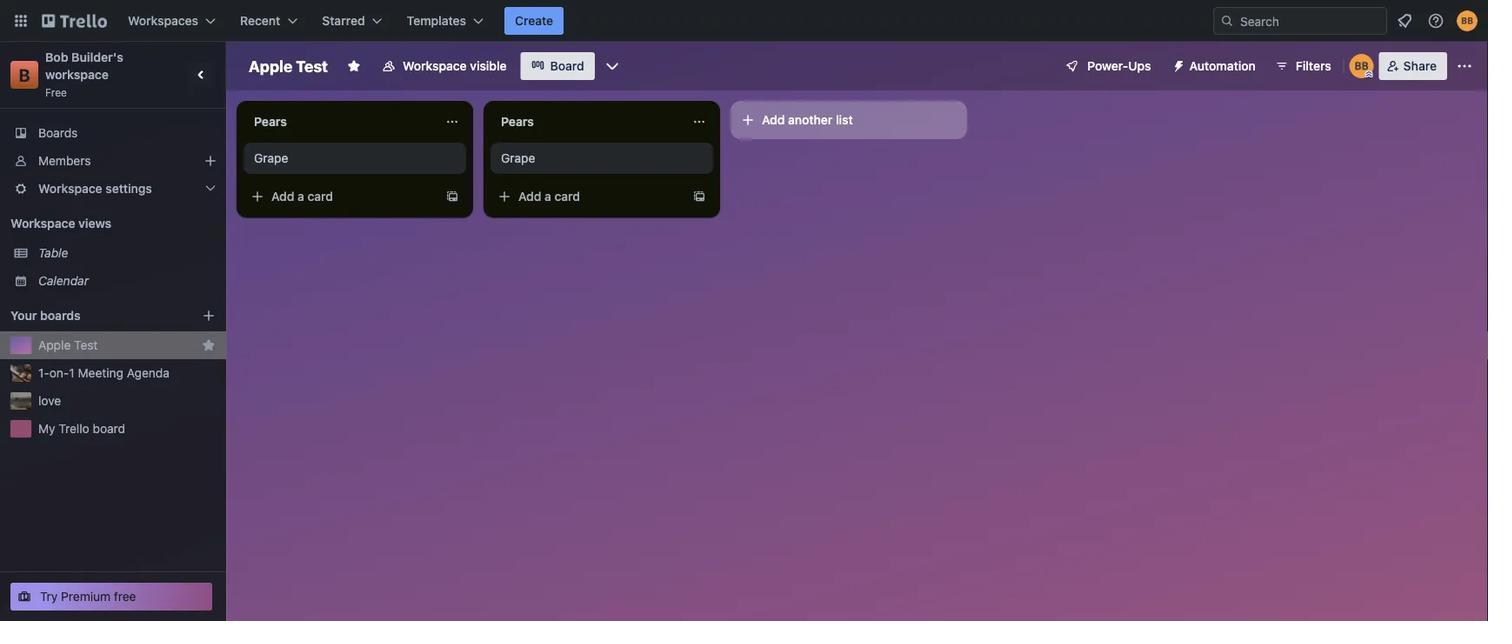 Task type: describe. For each thing, give the bounding box(es) containing it.
sm image
[[1165, 52, 1190, 77]]

bob builder's workspace link
[[45, 50, 127, 82]]

my
[[38, 421, 55, 436]]

grape for grape link associated with add a card 'button' related to create from template… icon
[[254, 151, 288, 165]]

0 horizontal spatial apple test
[[38, 338, 98, 352]]

Board name text field
[[240, 52, 337, 80]]

agenda
[[127, 366, 170, 380]]

Search field
[[1234, 8, 1387, 34]]

trello
[[59, 421, 89, 436]]

power-ups
[[1088, 59, 1151, 73]]

primary element
[[0, 0, 1488, 42]]

workspace settings
[[38, 181, 152, 196]]

switch to… image
[[12, 12, 30, 30]]

boards
[[40, 308, 81, 323]]

workspace
[[45, 67, 109, 82]]

1-
[[38, 366, 49, 380]]

pears for add a card 'button' related to create from template… icon
[[254, 114, 287, 129]]

ups
[[1128, 59, 1151, 73]]

1 vertical spatial bob builder (bobbuilder40) image
[[1350, 54, 1374, 78]]

grape link for add a card 'button' corresponding to create from template… image
[[501, 150, 703, 167]]

workspace navigation collapse icon image
[[190, 63, 214, 87]]

list
[[836, 113, 853, 127]]

b link
[[10, 61, 38, 89]]

workspace settings button
[[0, 175, 226, 203]]

premium
[[61, 589, 111, 604]]

share button
[[1379, 52, 1447, 80]]

try premium free
[[40, 589, 136, 604]]

add a card button for create from template… icon
[[244, 183, 438, 211]]

calendar
[[38, 274, 89, 288]]

bob builder (bobbuilder40) image inside primary element
[[1457, 10, 1478, 31]]

free
[[114, 589, 136, 604]]

templates
[[407, 13, 466, 28]]

board
[[93, 421, 125, 436]]

pears for add a card 'button' corresponding to create from template… image
[[501, 114, 534, 129]]

open information menu image
[[1427, 12, 1445, 30]]

this member is an admin of this board. image
[[1365, 70, 1373, 78]]

add another list button
[[731, 101, 967, 139]]

create
[[515, 13, 553, 28]]

workspace visible button
[[371, 52, 517, 80]]

love link
[[38, 392, 216, 410]]

bob builder's workspace free
[[45, 50, 127, 98]]

pears text field for add a card 'button' corresponding to create from template… image's grape link
[[491, 108, 682, 136]]

search image
[[1220, 14, 1234, 28]]

your
[[10, 308, 37, 323]]

power-ups button
[[1053, 52, 1162, 80]]

another
[[788, 113, 833, 127]]

on-
[[49, 366, 69, 380]]

settings
[[106, 181, 152, 196]]

try
[[40, 589, 58, 604]]

boards link
[[0, 119, 226, 147]]

grape link for add a card 'button' related to create from template… icon
[[254, 150, 456, 167]]

1
[[69, 366, 75, 380]]

add for add a card 'button' related to create from template… icon
[[271, 189, 294, 204]]

apple inside text field
[[249, 57, 292, 75]]

filters button
[[1270, 52, 1337, 80]]

share
[[1404, 59, 1437, 73]]



Task type: vqa. For each thing, say whether or not it's contained in the screenshot.
Workspace settings
yes



Task type: locate. For each thing, give the bounding box(es) containing it.
add for add another list 'button'
[[762, 113, 785, 127]]

meeting
[[78, 366, 123, 380]]

pears text field down star or unstar board 'image'
[[244, 108, 435, 136]]

back to home image
[[42, 7, 107, 35]]

workspace visible
[[403, 59, 507, 73]]

2 vertical spatial workspace
[[10, 216, 75, 231]]

1 pears from the left
[[254, 114, 287, 129]]

add a card
[[271, 189, 333, 204], [518, 189, 580, 204]]

1-on-1 meeting agenda
[[38, 366, 170, 380]]

apple test link
[[38, 337, 195, 354]]

recent button
[[230, 7, 308, 35]]

2 pears from the left
[[501, 114, 534, 129]]

create from template… image
[[692, 190, 706, 204]]

1 horizontal spatial apple test
[[249, 57, 328, 75]]

board
[[550, 59, 584, 73]]

1 horizontal spatial pears text field
[[491, 108, 682, 136]]

views
[[78, 216, 111, 231]]

1 card from the left
[[308, 189, 333, 204]]

a for create from template… icon
[[298, 189, 304, 204]]

add a card button
[[244, 183, 438, 211], [491, 183, 685, 211]]

2 grape link from the left
[[501, 150, 703, 167]]

2 add a card from the left
[[518, 189, 580, 204]]

automation
[[1190, 59, 1256, 73]]

apple
[[249, 57, 292, 75], [38, 338, 71, 352]]

0 horizontal spatial a
[[298, 189, 304, 204]]

create from template… image
[[445, 190, 459, 204]]

2 pears text field from the left
[[491, 108, 682, 136]]

workspace views
[[10, 216, 111, 231]]

1 horizontal spatial grape link
[[501, 150, 703, 167]]

2 horizontal spatial add
[[762, 113, 785, 127]]

0 vertical spatial apple test
[[249, 57, 328, 75]]

pears down visible
[[501, 114, 534, 129]]

builder's
[[71, 50, 123, 64]]

members link
[[0, 147, 226, 175]]

1 horizontal spatial bob builder (bobbuilder40) image
[[1457, 10, 1478, 31]]

1 pears text field from the left
[[244, 108, 435, 136]]

customize views image
[[604, 57, 621, 75]]

calendar link
[[38, 272, 216, 290]]

1 horizontal spatial pears
[[501, 114, 534, 129]]

pears down apple test text field
[[254, 114, 287, 129]]

add board image
[[202, 309, 216, 323]]

grape for add a card 'button' corresponding to create from template… image's grape link
[[501, 151, 535, 165]]

1 vertical spatial apple test
[[38, 338, 98, 352]]

try premium free button
[[10, 583, 212, 611]]

table link
[[38, 244, 216, 262]]

0 horizontal spatial bob builder (bobbuilder40) image
[[1350, 54, 1374, 78]]

bob builder (bobbuilder40) image
[[1457, 10, 1478, 31], [1350, 54, 1374, 78]]

1 vertical spatial apple
[[38, 338, 71, 352]]

power-
[[1088, 59, 1128, 73]]

free
[[45, 86, 67, 98]]

my trello board
[[38, 421, 125, 436]]

1 horizontal spatial add a card button
[[491, 183, 685, 211]]

2 a from the left
[[545, 189, 551, 204]]

card
[[308, 189, 333, 204], [555, 189, 580, 204]]

apple down 'recent' dropdown button
[[249, 57, 292, 75]]

workspace inside dropdown button
[[38, 181, 102, 196]]

1 grape link from the left
[[254, 150, 456, 167]]

boards
[[38, 126, 78, 140]]

2 grape from the left
[[501, 151, 535, 165]]

add for add a card 'button' corresponding to create from template… image
[[518, 189, 541, 204]]

grape
[[254, 151, 288, 165], [501, 151, 535, 165]]

add a card button for create from template… image
[[491, 183, 685, 211]]

workspace
[[403, 59, 467, 73], [38, 181, 102, 196], [10, 216, 75, 231]]

add another list
[[762, 113, 853, 127]]

star or unstar board image
[[347, 59, 361, 73]]

bob
[[45, 50, 68, 64]]

1 vertical spatial test
[[74, 338, 98, 352]]

apple test up 1
[[38, 338, 98, 352]]

templates button
[[396, 7, 494, 35]]

0 horizontal spatial pears text field
[[244, 108, 435, 136]]

0 horizontal spatial apple
[[38, 338, 71, 352]]

apple test inside text field
[[249, 57, 328, 75]]

workspace inside button
[[403, 59, 467, 73]]

1 add a card button from the left
[[244, 183, 438, 211]]

1 horizontal spatial card
[[555, 189, 580, 204]]

0 horizontal spatial pears
[[254, 114, 287, 129]]

automation button
[[1165, 52, 1266, 80]]

test left star or unstar board 'image'
[[296, 57, 328, 75]]

0 notifications image
[[1394, 10, 1415, 31]]

0 horizontal spatial grape
[[254, 151, 288, 165]]

workspace up table
[[10, 216, 75, 231]]

my trello board link
[[38, 420, 216, 438]]

pears text field down board
[[491, 108, 682, 136]]

1 vertical spatial workspace
[[38, 181, 102, 196]]

workspaces button
[[117, 7, 226, 35]]

your boards
[[10, 308, 81, 323]]

bob builder (bobbuilder40) image right open information menu image
[[1457, 10, 1478, 31]]

1 horizontal spatial add a card
[[518, 189, 580, 204]]

filters
[[1296, 59, 1332, 73]]

starred
[[322, 13, 365, 28]]

workspace for workspace views
[[10, 216, 75, 231]]

0 horizontal spatial add
[[271, 189, 294, 204]]

1 grape from the left
[[254, 151, 288, 165]]

2 card from the left
[[555, 189, 580, 204]]

add a card for grape link associated with add a card 'button' related to create from template… icon
[[271, 189, 333, 204]]

grape link
[[254, 150, 456, 167], [501, 150, 703, 167]]

apple test
[[249, 57, 328, 75], [38, 338, 98, 352]]

workspace for workspace settings
[[38, 181, 102, 196]]

create button
[[505, 7, 564, 35]]

visible
[[470, 59, 507, 73]]

1 add a card from the left
[[271, 189, 333, 204]]

workspace down templates
[[403, 59, 467, 73]]

card for add a card 'button' corresponding to create from template… image's grape link
[[555, 189, 580, 204]]

pears
[[254, 114, 287, 129], [501, 114, 534, 129]]

add a card for add a card 'button' corresponding to create from template… image's grape link
[[518, 189, 580, 204]]

starred icon image
[[202, 338, 216, 352]]

0 horizontal spatial add a card
[[271, 189, 333, 204]]

a for create from template… image
[[545, 189, 551, 204]]

1 horizontal spatial a
[[545, 189, 551, 204]]

love
[[38, 394, 61, 408]]

0 vertical spatial workspace
[[403, 59, 467, 73]]

1 horizontal spatial apple
[[249, 57, 292, 75]]

1-on-1 meeting agenda link
[[38, 364, 216, 382]]

a
[[298, 189, 304, 204], [545, 189, 551, 204]]

0 vertical spatial test
[[296, 57, 328, 75]]

apple up "on-"
[[38, 338, 71, 352]]

workspace for workspace visible
[[403, 59, 467, 73]]

1 horizontal spatial add
[[518, 189, 541, 204]]

0 horizontal spatial card
[[308, 189, 333, 204]]

Pears text field
[[244, 108, 435, 136], [491, 108, 682, 136]]

members
[[38, 154, 91, 168]]

0 vertical spatial bob builder (bobbuilder40) image
[[1457, 10, 1478, 31]]

show menu image
[[1456, 57, 1474, 75]]

add inside add another list 'button'
[[762, 113, 785, 127]]

workspace down members
[[38, 181, 102, 196]]

table
[[38, 246, 68, 260]]

recent
[[240, 13, 280, 28]]

1 horizontal spatial grape
[[501, 151, 535, 165]]

bob builder (bobbuilder40) image right filters
[[1350, 54, 1374, 78]]

pears text field for grape link associated with add a card 'button' related to create from template… icon
[[244, 108, 435, 136]]

0 horizontal spatial test
[[74, 338, 98, 352]]

b
[[19, 64, 30, 85]]

0 horizontal spatial grape link
[[254, 150, 456, 167]]

2 add a card button from the left
[[491, 183, 685, 211]]

1 a from the left
[[298, 189, 304, 204]]

0 horizontal spatial add a card button
[[244, 183, 438, 211]]

your boards with 4 items element
[[10, 305, 176, 326]]

test down your boards with 4 items element
[[74, 338, 98, 352]]

card for grape link associated with add a card 'button' related to create from template… icon
[[308, 189, 333, 204]]

1 horizontal spatial test
[[296, 57, 328, 75]]

starred button
[[312, 7, 393, 35]]

add
[[762, 113, 785, 127], [271, 189, 294, 204], [518, 189, 541, 204]]

apple test down 'recent' dropdown button
[[249, 57, 328, 75]]

test
[[296, 57, 328, 75], [74, 338, 98, 352]]

0 vertical spatial apple
[[249, 57, 292, 75]]

workspaces
[[128, 13, 198, 28]]

board link
[[521, 52, 595, 80]]

test inside text field
[[296, 57, 328, 75]]



